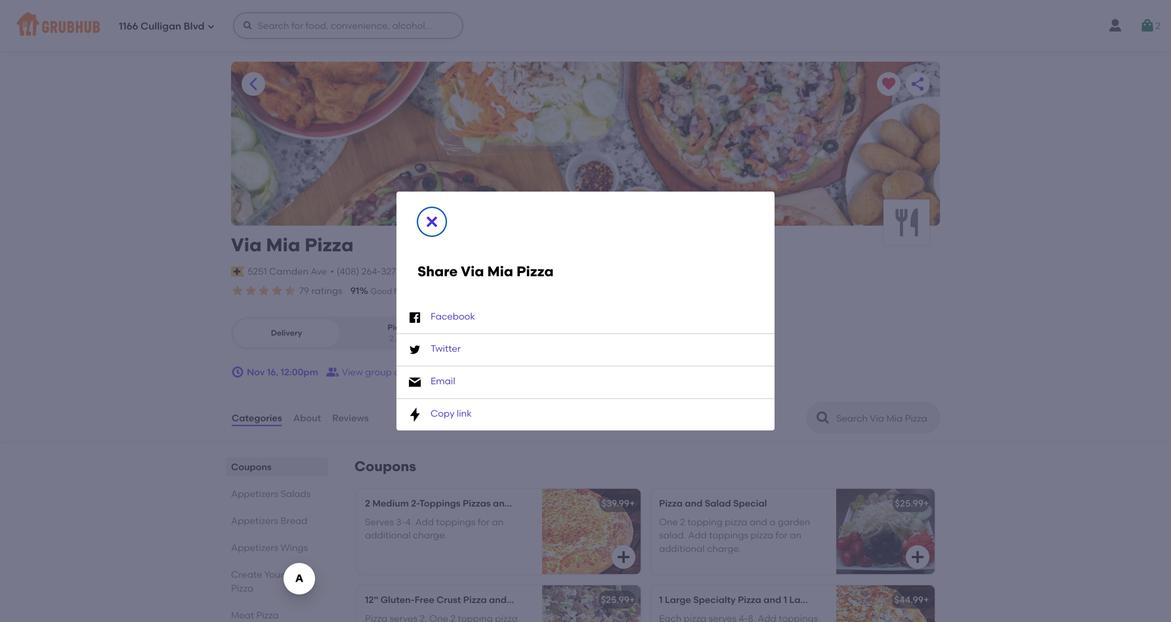 Task type: vqa. For each thing, say whether or not it's contained in the screenshot.
the rightmost 1
yes



Task type: describe. For each thing, give the bounding box(es) containing it.
0 horizontal spatial via
[[231, 234, 262, 256]]

caret left icon image
[[246, 76, 261, 92]]

ave
[[311, 266, 327, 277]]

free
[[415, 595, 435, 606]]

garden
[[778, 517, 811, 528]]

meat pizza
[[231, 610, 279, 621]]

5251 camden ave button
[[247, 264, 328, 279]]

0 horizontal spatial salad
[[509, 595, 535, 606]]

view group order
[[342, 367, 418, 378]]

facebook
[[431, 311, 475, 322]]

one inside one 2 topping pizza and a garden salad. add toppings pizza for an additional charge.
[[659, 517, 678, 528]]

•
[[331, 266, 334, 277]]

79
[[300, 285, 309, 297]]

medium
[[373, 498, 409, 509]]

svg image inside 2 button
[[1140, 18, 1156, 33]]

create your own pizza
[[231, 570, 307, 594]]

3-
[[396, 517, 406, 528]]

your
[[264, 570, 284, 581]]

subscription pass image
[[231, 267, 244, 277]]

1 large from the left
[[665, 595, 691, 606]]

view group order button
[[326, 361, 418, 384]]

2 medium 2-toppings pizzas and one 2 liter soda
[[365, 498, 588, 509]]

12" gluten-free crust pizza and salad special image
[[543, 586, 641, 623]]

additional inside one 2 topping pizza and a garden salad. add toppings pizza for an additional charge.
[[659, 543, 705, 555]]

and right crust
[[489, 595, 507, 606]]

(408) 264-3278 button
[[337, 265, 402, 278]]

and right specialty
[[764, 595, 782, 606]]

via mia pizza
[[231, 234, 354, 256]]

pizzas
[[463, 498, 491, 509]]

nov
[[247, 367, 265, 378]]

coupons inside tab
[[231, 462, 272, 473]]

12:00pm
[[281, 367, 318, 378]]

toppings
[[420, 498, 461, 509]]

pickup
[[388, 323, 414, 332]]

$44.99 +
[[895, 595, 930, 606]]

topping
[[848, 595, 885, 606]]

share via mia pizza
[[418, 263, 554, 280]]

2 button
[[1140, 14, 1161, 37]]

• (408) 264-3278
[[331, 266, 402, 277]]

2 large from the left
[[790, 595, 816, 606]]

good
[[371, 287, 392, 296]]

food
[[394, 287, 412, 296]]

1166
[[119, 20, 138, 32]]

liter
[[542, 498, 562, 509]]

toppings inside serves 3-4. add toppings for an additional charge.
[[436, 517, 476, 528]]

soda
[[564, 498, 588, 509]]

link
[[457, 408, 472, 419]]

a
[[770, 517, 776, 528]]

appetizers bread
[[231, 516, 308, 527]]

appetizers for appetizers salads
[[231, 489, 279, 500]]

reviews button
[[332, 395, 370, 442]]

12" gluten-free crust pizza and salad special
[[365, 595, 571, 606]]

gluten-
[[381, 595, 415, 606]]

additional inside serves 3-4. add toppings for an additional charge.
[[365, 530, 411, 541]]

1 horizontal spatial pizza
[[751, 530, 774, 541]]

saved restaurant button
[[877, 72, 901, 96]]

12"
[[365, 595, 379, 606]]

appetizers salads
[[231, 489, 311, 500]]

79 ratings
[[300, 285, 343, 297]]

topping
[[688, 517, 723, 528]]

share
[[418, 263, 458, 280]]

add inside serves 3-4. add toppings for an additional charge.
[[415, 517, 434, 528]]

1 vertical spatial svg image
[[407, 310, 423, 326]]

serves
[[365, 517, 394, 528]]

$25.99 for 12" gluten-free crust pizza and salad special
[[601, 595, 630, 606]]

1 horizontal spatial svg image
[[424, 214, 440, 230]]

nov 16, 12:00pm button
[[231, 361, 318, 384]]

salads
[[281, 489, 311, 500]]

people icon image
[[326, 366, 339, 379]]

email
[[431, 376, 456, 387]]

copy
[[431, 408, 455, 419]]

meat
[[231, 610, 254, 621]]

1 1 from the left
[[659, 595, 663, 606]]

salad.
[[659, 530, 686, 541]]

about button
[[293, 395, 322, 442]]

0 vertical spatial one
[[513, 498, 532, 509]]

reviews
[[332, 413, 369, 424]]

$25.99 for pizza and salad special
[[896, 498, 924, 509]]

2 inside 2 button
[[1156, 20, 1161, 31]]

own
[[286, 570, 307, 581]]

2.4
[[390, 334, 400, 344]]

an inside serves 3-4. add toppings for an additional charge.
[[492, 517, 504, 528]]

and inside one 2 topping pizza and a garden salad. add toppings pizza for an additional charge.
[[750, 517, 768, 528]]

create your own pizza tab
[[231, 568, 323, 596]]

specialty
[[694, 595, 736, 606]]

order
[[394, 367, 418, 378]]

wings
[[281, 543, 308, 554]]

0 horizontal spatial special
[[538, 595, 571, 606]]

1 horizontal spatial coupons
[[355, 459, 416, 475]]

serves 3-4. add toppings for an additional charge.
[[365, 517, 504, 541]]

search icon image
[[816, 411, 832, 426]]

toppings inside one 2 topping pizza and a garden salad. add toppings pizza for an additional charge.
[[709, 530, 749, 541]]

meat pizza tab
[[231, 609, 323, 623]]

Search Via Mia Pizza search field
[[835, 413, 936, 425]]

$25.99 + for pizza and salad special
[[896, 498, 930, 509]]

share icon image
[[910, 76, 926, 92]]



Task type: locate. For each thing, give the bounding box(es) containing it.
1 vertical spatial one
[[659, 517, 678, 528]]

charge. inside one 2 topping pizza and a garden salad. add toppings pizza for an additional charge.
[[707, 543, 742, 555]]

2 appetizers from the top
[[231, 516, 279, 527]]

2
[[1156, 20, 1161, 31], [365, 498, 370, 509], [534, 498, 539, 509], [681, 517, 686, 528]]

bread
[[281, 516, 308, 527]]

option group
[[231, 317, 456, 350]]

svg image inside nov 16, 12:00pm button
[[231, 366, 244, 379]]

1 horizontal spatial $25.99 +
[[896, 498, 930, 509]]

copy link
[[431, 408, 472, 419]]

charge. inside serves 3-4. add toppings for an additional charge.
[[413, 530, 447, 541]]

0 vertical spatial appetizers
[[231, 489, 279, 500]]

1 vertical spatial an
[[790, 530, 802, 541]]

categories
[[232, 413, 282, 424]]

twitter
[[431, 343, 461, 354]]

appetizers for appetizers wings
[[231, 543, 279, 554]]

svg image up share
[[424, 214, 440, 230]]

$39.99
[[602, 498, 630, 509]]

3278
[[381, 266, 402, 277]]

0 horizontal spatial mia
[[266, 234, 300, 256]]

1 vertical spatial add
[[689, 530, 707, 541]]

categories button
[[231, 395, 283, 442]]

good food
[[371, 287, 412, 296]]

large left specialty
[[665, 595, 691, 606]]

0 vertical spatial svg image
[[424, 214, 440, 230]]

0 vertical spatial charge.
[[413, 530, 447, 541]]

special
[[734, 498, 767, 509], [538, 595, 571, 606]]

main navigation navigation
[[0, 0, 1172, 51]]

0 vertical spatial via
[[231, 234, 262, 256]]

an down 2 medium 2-toppings pizzas and one 2 liter soda
[[492, 517, 504, 528]]

appetizers up appetizers wings
[[231, 516, 279, 527]]

one up salad.
[[659, 517, 678, 528]]

group
[[365, 367, 392, 378]]

mia up 5251 camden ave
[[266, 234, 300, 256]]

0 horizontal spatial svg image
[[407, 310, 423, 326]]

1 horizontal spatial $25.99
[[896, 498, 924, 509]]

via mia pizza logo image
[[884, 200, 930, 246]]

pickup 2.4 mi
[[388, 323, 414, 344]]

and left a
[[750, 517, 768, 528]]

1 vertical spatial additional
[[659, 543, 705, 555]]

0 vertical spatial an
[[492, 517, 504, 528]]

coupons tab
[[231, 460, 323, 474]]

appetizers for appetizers bread
[[231, 516, 279, 527]]

+ for pizza and salad special
[[924, 498, 930, 509]]

toppings down toppings at the left bottom
[[436, 517, 476, 528]]

appetizers bread tab
[[231, 514, 323, 528]]

4.
[[406, 517, 413, 528]]

mi
[[403, 334, 413, 344]]

crust
[[437, 595, 461, 606]]

for inside one 2 topping pizza and a garden salad. add toppings pizza for an additional charge.
[[776, 530, 788, 541]]

$25.99 + for 12" gluten-free crust pizza and salad special
[[601, 595, 635, 606]]

0 vertical spatial add
[[415, 517, 434, 528]]

16,
[[267, 367, 278, 378]]

delivery
[[271, 328, 302, 338]]

1 vertical spatial via
[[461, 263, 484, 280]]

toppings down "topping"
[[709, 530, 749, 541]]

1 horizontal spatial mia
[[488, 263, 514, 280]]

svg image
[[424, 214, 440, 230], [407, 310, 423, 326]]

blvd
[[184, 20, 205, 32]]

1 horizontal spatial add
[[689, 530, 707, 541]]

charge. down 4.
[[413, 530, 447, 541]]

0 horizontal spatial pizza
[[725, 517, 748, 528]]

2 vertical spatial appetizers
[[231, 543, 279, 554]]

1 horizontal spatial additional
[[659, 543, 705, 555]]

0 horizontal spatial add
[[415, 517, 434, 528]]

single
[[818, 595, 846, 606]]

1 large specialty pizza and 1 large single topping pizza
[[659, 595, 910, 606]]

charge. down "topping"
[[707, 543, 742, 555]]

pizza inside create your own pizza
[[231, 583, 254, 594]]

appetizers
[[231, 489, 279, 500], [231, 516, 279, 527], [231, 543, 279, 554]]

for inside serves 3-4. add toppings for an additional charge.
[[478, 517, 490, 528]]

1 horizontal spatial an
[[790, 530, 802, 541]]

and up "topping"
[[685, 498, 703, 509]]

pizza and salad special
[[659, 498, 767, 509]]

1 appetizers from the top
[[231, 489, 279, 500]]

1 vertical spatial $25.99
[[601, 595, 630, 606]]

1 left specialty
[[659, 595, 663, 606]]

salad
[[705, 498, 731, 509], [509, 595, 535, 606]]

1 horizontal spatial one
[[659, 517, 678, 528]]

1 vertical spatial toppings
[[709, 530, 749, 541]]

2-
[[411, 498, 420, 509]]

1 horizontal spatial charge.
[[707, 543, 742, 555]]

+
[[630, 498, 635, 509], [924, 498, 930, 509], [630, 595, 635, 606], [924, 595, 930, 606]]

nov 16, 12:00pm
[[247, 367, 318, 378]]

add inside one 2 topping pizza and a garden salad. add toppings pizza for an additional charge.
[[689, 530, 707, 541]]

additional down serves
[[365, 530, 411, 541]]

0 vertical spatial $25.99
[[896, 498, 924, 509]]

via right share
[[461, 263, 484, 280]]

2 medium 2-toppings pizzas and one 2 liter soda image
[[543, 489, 641, 575]]

2 inside one 2 topping pizza and a garden salad. add toppings pizza for an additional charge.
[[681, 517, 686, 528]]

for down pizzas
[[478, 517, 490, 528]]

pizza
[[725, 517, 748, 528], [751, 530, 774, 541]]

appetizers up appetizers bread
[[231, 489, 279, 500]]

and right pizzas
[[493, 498, 511, 509]]

pizza down a
[[751, 530, 774, 541]]

0 horizontal spatial for
[[478, 517, 490, 528]]

+ for 1 large specialty pizza and 1 large single topping pizza
[[924, 595, 930, 606]]

1 vertical spatial appetizers
[[231, 516, 279, 527]]

0 vertical spatial for
[[478, 517, 490, 528]]

an inside one 2 topping pizza and a garden salad. add toppings pizza for an additional charge.
[[790, 530, 802, 541]]

appetizers up create
[[231, 543, 279, 554]]

0 horizontal spatial an
[[492, 517, 504, 528]]

add
[[415, 517, 434, 528], [689, 530, 707, 541]]

1 horizontal spatial large
[[790, 595, 816, 606]]

0 vertical spatial additional
[[365, 530, 411, 541]]

mia right share
[[488, 263, 514, 280]]

1 vertical spatial pizza
[[751, 530, 774, 541]]

(408)
[[337, 266, 359, 277]]

via
[[231, 234, 262, 256], [461, 263, 484, 280]]

ratings
[[312, 285, 343, 297]]

1 horizontal spatial 1
[[784, 595, 788, 606]]

1 horizontal spatial special
[[734, 498, 767, 509]]

view
[[342, 367, 363, 378]]

1166 culligan blvd
[[119, 20, 205, 32]]

$39.99 +
[[602, 498, 635, 509]]

0 horizontal spatial charge.
[[413, 530, 447, 541]]

mia
[[266, 234, 300, 256], [488, 263, 514, 280]]

an
[[492, 517, 504, 528], [790, 530, 802, 541]]

1 horizontal spatial for
[[776, 530, 788, 541]]

1 horizontal spatial via
[[461, 263, 484, 280]]

add down "topping"
[[689, 530, 707, 541]]

$44.99
[[895, 595, 924, 606]]

pizza and salad special image
[[837, 489, 935, 575]]

1 horizontal spatial salad
[[705, 498, 731, 509]]

about
[[293, 413, 321, 424]]

$25.99
[[896, 498, 924, 509], [601, 595, 630, 606]]

0 vertical spatial toppings
[[436, 517, 476, 528]]

0 horizontal spatial 1
[[659, 595, 663, 606]]

pizza down 'pizza and salad special'
[[725, 517, 748, 528]]

0 horizontal spatial one
[[513, 498, 532, 509]]

appetizers wings tab
[[231, 541, 323, 555]]

appetizers inside appetizers wings 'tab'
[[231, 543, 279, 554]]

3 appetizers from the top
[[231, 543, 279, 554]]

1 vertical spatial $25.99 +
[[601, 595, 635, 606]]

1 vertical spatial mia
[[488, 263, 514, 280]]

appetizers inside appetizers bread "tab"
[[231, 516, 279, 527]]

0 horizontal spatial additional
[[365, 530, 411, 541]]

0 horizontal spatial coupons
[[231, 462, 272, 473]]

0 horizontal spatial large
[[665, 595, 691, 606]]

via up subscription pass image
[[231, 234, 262, 256]]

5251
[[248, 266, 267, 277]]

1 vertical spatial charge.
[[707, 543, 742, 555]]

0 vertical spatial special
[[734, 498, 767, 509]]

1 left "single"
[[784, 595, 788, 606]]

charge.
[[413, 530, 447, 541], [707, 543, 742, 555]]

264-
[[362, 266, 381, 277]]

appetizers wings
[[231, 543, 308, 554]]

additional down salad.
[[659, 543, 705, 555]]

appetizers salads tab
[[231, 487, 323, 501]]

one
[[513, 498, 532, 509], [659, 517, 678, 528]]

an down the garden
[[790, 530, 802, 541]]

star icon image
[[231, 284, 244, 298], [244, 284, 257, 298], [257, 284, 271, 298], [271, 284, 284, 298], [284, 284, 297, 298], [284, 284, 297, 298]]

1 vertical spatial salad
[[509, 595, 535, 606]]

saved restaurant image
[[881, 76, 897, 92]]

for
[[478, 517, 490, 528], [776, 530, 788, 541]]

+ for 12" gluten-free crust pizza and salad special
[[630, 595, 635, 606]]

coupons
[[355, 459, 416, 475], [231, 462, 272, 473]]

1 vertical spatial for
[[776, 530, 788, 541]]

$25.99 +
[[896, 498, 930, 509], [601, 595, 635, 606]]

0 vertical spatial salad
[[705, 498, 731, 509]]

camden
[[269, 266, 309, 277]]

large left "single"
[[790, 595, 816, 606]]

+ for 2 medium 2-toppings pizzas and one 2 liter soda
[[630, 498, 635, 509]]

0 vertical spatial $25.99 +
[[896, 498, 930, 509]]

coupons up appetizers salads
[[231, 462, 272, 473]]

culligan
[[141, 20, 181, 32]]

one 2 topping pizza and a garden salad. add toppings pizza for an additional charge.
[[659, 517, 811, 555]]

0 vertical spatial pizza
[[725, 517, 748, 528]]

for down a
[[776, 530, 788, 541]]

0 horizontal spatial $25.99 +
[[601, 595, 635, 606]]

91
[[350, 285, 360, 297]]

and
[[493, 498, 511, 509], [685, 498, 703, 509], [750, 517, 768, 528], [489, 595, 507, 606], [764, 595, 782, 606]]

svg image up mi
[[407, 310, 423, 326]]

1 horizontal spatial toppings
[[709, 530, 749, 541]]

0 vertical spatial mia
[[266, 234, 300, 256]]

add right 4.
[[415, 517, 434, 528]]

svg image
[[1140, 18, 1156, 33], [243, 20, 253, 31], [207, 23, 215, 31], [407, 342, 423, 358], [231, 366, 244, 379], [407, 375, 423, 391], [407, 407, 423, 423], [616, 550, 632, 566], [910, 550, 926, 566]]

option group containing pickup
[[231, 317, 456, 350]]

0 horizontal spatial toppings
[[436, 517, 476, 528]]

1 vertical spatial special
[[538, 595, 571, 606]]

appetizers inside appetizers salads tab
[[231, 489, 279, 500]]

create
[[231, 570, 262, 581]]

1 large specialty pizza and 1 large single topping pizza image
[[837, 586, 935, 623]]

coupons up medium
[[355, 459, 416, 475]]

additional
[[365, 530, 411, 541], [659, 543, 705, 555]]

one left liter
[[513, 498, 532, 509]]

0 horizontal spatial $25.99
[[601, 595, 630, 606]]

2 1 from the left
[[784, 595, 788, 606]]

5251 camden ave
[[248, 266, 327, 277]]



